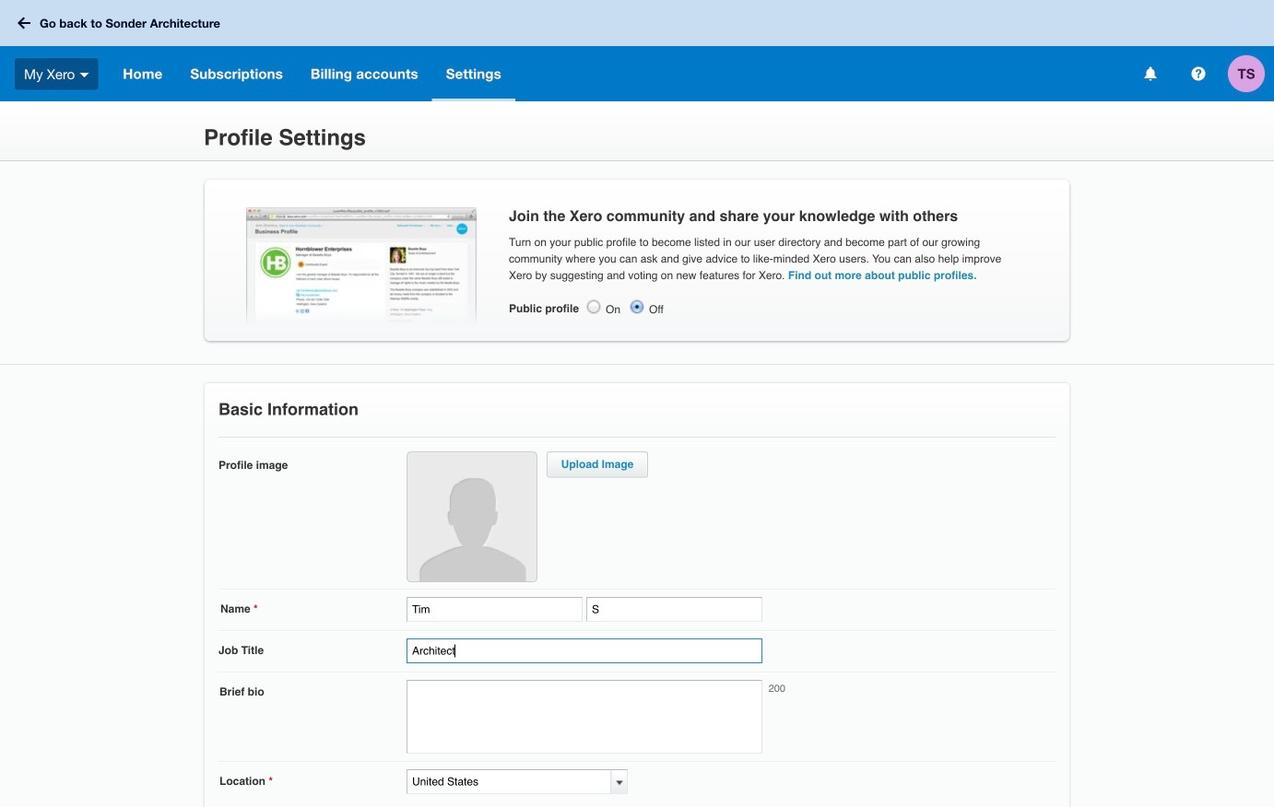 Task type: vqa. For each thing, say whether or not it's contained in the screenshot.
the
no



Task type: locate. For each thing, give the bounding box(es) containing it.
banner
[[0, 0, 1274, 101]]

0 horizontal spatial svg image
[[18, 17, 30, 29]]

First text field
[[407, 598, 583, 622]]

None button
[[586, 299, 602, 315], [629, 299, 646, 315], [586, 299, 602, 315], [629, 299, 646, 315]]

None text field
[[407, 639, 763, 664], [407, 681, 763, 754], [407, 770, 611, 795], [407, 639, 763, 664], [407, 681, 763, 754], [407, 770, 611, 795]]

svg image
[[18, 17, 30, 29], [1145, 67, 1157, 81], [1192, 67, 1206, 81]]

2 horizontal spatial svg image
[[1192, 67, 1206, 81]]



Task type: describe. For each thing, give the bounding box(es) containing it.
1 horizontal spatial svg image
[[1145, 67, 1157, 81]]

Last text field
[[587, 598, 763, 622]]

svg image
[[80, 73, 89, 77]]



